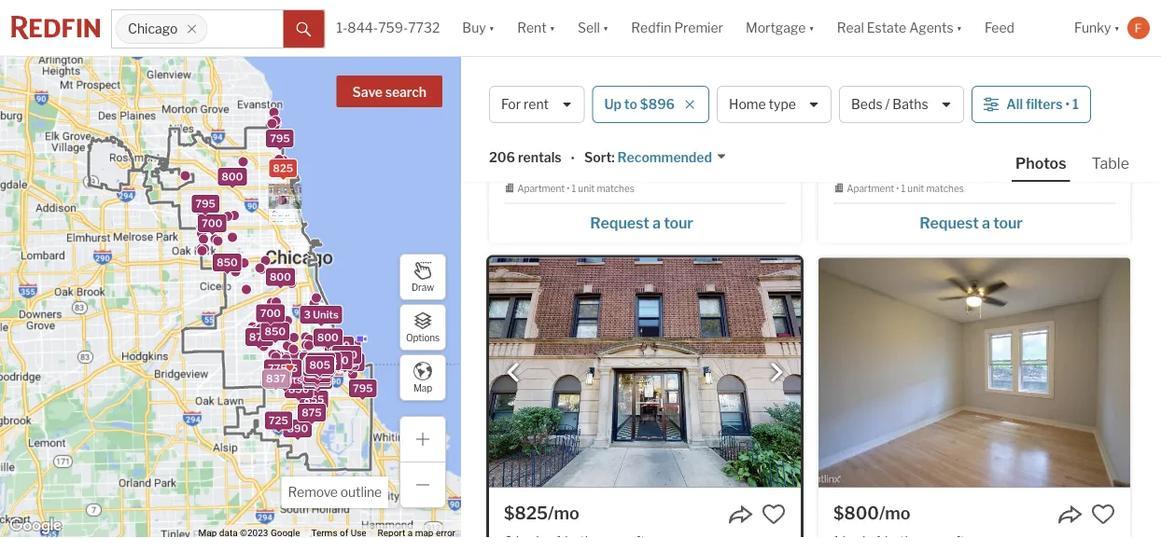 Task type: locate. For each thing, give the bounding box(es) containing it.
1 horizontal spatial photo of 941 w agatite ave unit b-1, chicago, il 60640 image
[[489, 258, 801, 488]]

2 matches from the left
[[927, 183, 964, 194]]

1 vertical spatial units
[[312, 356, 338, 368]]

1 left bath
[[235, 407, 240, 420]]

0 horizontal spatial 2 units
[[268, 374, 302, 387]]

1 60649 from the left
[[661, 156, 699, 170]]

request a tour down the beds
[[191, 448, 268, 462]]

request a tour down "7440 s phillips ave, chicago, il 60649"
[[920, 214, 1023, 232]]

mortgage ▾
[[746, 20, 815, 36]]

favorite button checkbox
[[762, 101, 786, 125], [1091, 101, 1116, 125], [367, 382, 385, 400], [762, 503, 786, 527]]

map
[[414, 383, 432, 394]]

matches down "7440 s phillips ave, chicago, il 60649"
[[927, 183, 964, 194]]

for
[[696, 75, 725, 100]]

bath
[[242, 407, 266, 420]]

1 horizontal spatial $825 /mo
[[504, 504, 580, 524]]

rent ▾
[[517, 20, 556, 36]]

2 apartment • 1 unit matches from the left
[[847, 183, 964, 194]]

805
[[309, 359, 331, 372]]

▾ left sell
[[550, 20, 556, 36]]

▾ left user photo
[[1114, 20, 1120, 36]]

0 horizontal spatial apartment
[[517, 183, 565, 194]]

dialog
[[170, 184, 400, 477]]

1 il from the left
[[649, 156, 659, 170]]

request down 7701 s yates blvd, chicago, il 60649
[[590, 214, 650, 232]]

1 apartment from the left
[[517, 183, 565, 194]]

favorite button checkbox
[[1091, 503, 1116, 527]]

favorite button checkbox inside dialog
[[367, 382, 385, 400]]

1 vertical spatial $825
[[185, 382, 219, 398]]

il left photos
[[986, 156, 996, 170]]

$825
[[834, 102, 878, 122], [185, 382, 219, 398], [504, 504, 548, 524]]

1 horizontal spatial $825
[[504, 504, 548, 524]]

favorite button image for $890 /mo
[[762, 101, 786, 125]]

800
[[222, 171, 243, 183], [270, 271, 291, 284], [317, 332, 339, 344], [329, 340, 350, 352], [336, 344, 357, 356], [336, 349, 358, 361], [307, 374, 328, 386]]

apartment • 1 unit matches down blvd,
[[517, 183, 635, 194]]

▾
[[489, 20, 495, 36], [550, 20, 556, 36], [603, 20, 609, 36], [809, 20, 815, 36], [957, 20, 963, 36], [1114, 20, 1120, 36]]

700
[[202, 217, 223, 230], [260, 308, 281, 320]]

▾ inside sell ▾ dropdown button
[[603, 20, 609, 36]]

855
[[304, 394, 324, 406]]

1 horizontal spatial chicago,
[[939, 156, 984, 170]]

tour for $890 /mo
[[664, 214, 693, 232]]

$800
[[834, 504, 879, 524]]

1 vertical spatial favorite button image
[[367, 382, 385, 400]]

favorite button checkbox for photo of 7440 s phillips ave, chicago, il 60649 on the top right
[[1091, 101, 1116, 125]]

750
[[310, 357, 330, 369]]

770
[[335, 355, 355, 367], [308, 359, 328, 371]]

$825 /mo for photo of 7440 s phillips ave, chicago, il 60649 on the top right
[[834, 102, 909, 122]]

3 ▾ from the left
[[603, 20, 609, 36]]

▾ for mortgage ▾
[[809, 20, 815, 36]]

$825 /mo
[[834, 102, 909, 122], [185, 382, 244, 398], [504, 504, 580, 524]]

tour down recommended button
[[664, 214, 693, 232]]

chicago
[[128, 21, 178, 37], [489, 75, 569, 100]]

1 — from the left
[[185, 407, 195, 420]]

2 vertical spatial favorite button image
[[1091, 503, 1116, 527]]

rent ▾ button
[[506, 0, 567, 56]]

1 vertical spatial 825
[[333, 348, 354, 360]]

1 horizontal spatial 60649
[[999, 156, 1036, 170]]

favorite button image
[[762, 101, 786, 125], [762, 503, 786, 527]]

1 s from the left
[[533, 156, 540, 170]]

0 horizontal spatial chicago
[[128, 21, 178, 37]]

206 rentals •
[[489, 150, 575, 167]]

None search field
[[208, 10, 283, 48]]

request inside map region
[[191, 448, 236, 462]]

apartment for $825
[[847, 183, 895, 194]]

1 vertical spatial favorite button image
[[762, 503, 786, 527]]

1 horizontal spatial chicago
[[489, 75, 569, 100]]

remove chicago image
[[186, 23, 197, 35]]

2 60649 from the left
[[999, 156, 1036, 170]]

type
[[769, 97, 796, 112]]

▾ right the buy
[[489, 20, 495, 36]]

s for $825
[[865, 156, 872, 170]]

rent right for
[[729, 75, 776, 100]]

1 horizontal spatial 2 units
[[303, 356, 338, 368]]

chicago for chicago
[[128, 21, 178, 37]]

825
[[273, 163, 293, 175], [333, 348, 354, 360]]

remove up to $896 image
[[684, 99, 696, 110]]

2 horizontal spatial a
[[982, 214, 991, 232]]

mortgage ▾ button
[[746, 0, 815, 56]]

/mo
[[549, 102, 581, 122], [878, 102, 909, 122], [219, 382, 244, 398], [548, 504, 580, 524], [879, 504, 911, 524]]

7701
[[504, 156, 531, 170]]

chicago up $890
[[489, 75, 569, 100]]

0 horizontal spatial —
[[185, 407, 195, 420]]

1 ▾ from the left
[[489, 20, 495, 36]]

matches down 7701 s yates blvd, chicago, il 60649
[[597, 183, 635, 194]]

—
[[185, 407, 195, 420], [276, 407, 286, 420]]

$825 inside map region
[[185, 382, 219, 398]]

0 vertical spatial favorite button image
[[762, 101, 786, 125]]

favorite button image inside dialog
[[367, 382, 385, 400]]

a down "7440 s phillips ave, chicago, il 60649"
[[982, 214, 991, 232]]

request a tour for $825 /mo
[[920, 214, 1023, 232]]

request a tour down recommended
[[590, 214, 693, 232]]

request a tour button down "7440 s phillips ave, chicago, il 60649"
[[834, 208, 1116, 236]]

rent right buy ▾
[[517, 20, 547, 36]]

2 — from the left
[[276, 407, 286, 420]]

0 horizontal spatial 825
[[273, 163, 293, 175]]

favorite button checkbox for photo of 7701 s yates blvd, chicago, il 60649
[[762, 101, 786, 125]]

725
[[269, 415, 288, 427]]

2 vertical spatial $825 /mo
[[504, 504, 580, 524]]

— left the beds
[[185, 407, 195, 420]]

2 895 from the left
[[340, 357, 361, 369]]

7070
[[350, 450, 380, 464]]

a down 1 bath on the left of the page
[[238, 448, 244, 462]]

1 vertical spatial ft
[[305, 407, 313, 420]]

0 horizontal spatial unit
[[578, 183, 595, 194]]

▾ inside rent ▾ dropdown button
[[550, 20, 556, 36]]

1 horizontal spatial —
[[276, 407, 286, 420]]

beds / baths
[[852, 97, 929, 112]]

1 horizontal spatial s
[[865, 156, 872, 170]]

sq
[[631, 132, 646, 148], [290, 407, 302, 420]]

1 favorite button image from the top
[[762, 101, 786, 125]]

$825 /mo for the photo of 941 w agatite ave unit b-1, chicago, il 60640 inside the map region
[[185, 382, 244, 398]]

0 horizontal spatial apartment • 1 unit matches
[[517, 183, 635, 194]]

1 unit from the left
[[578, 183, 595, 194]]

0 horizontal spatial $825 /mo
[[185, 382, 244, 398]]

1 horizontal spatial 770
[[335, 355, 355, 367]]

request a tour button down recommended
[[504, 208, 786, 236]]

sq right 725
[[290, 407, 302, 420]]

0 vertical spatial 2 units
[[303, 356, 338, 368]]

real estate agents ▾ button
[[826, 0, 974, 56]]

draw
[[412, 282, 434, 293]]

▾ for rent ▾
[[550, 20, 556, 36]]

search
[[385, 84, 427, 100]]

▾ for buy ▾
[[489, 20, 495, 36]]

0 horizontal spatial 895
[[311, 356, 332, 368]]

0 vertical spatial $825
[[834, 102, 878, 122]]

for rent button
[[489, 86, 585, 123]]

1 horizontal spatial 825
[[333, 348, 354, 360]]

1 right filters
[[1073, 97, 1079, 112]]

2 horizontal spatial request a tour
[[920, 214, 1023, 232]]

0 vertical spatial 2
[[303, 356, 310, 368]]

request a tour
[[590, 214, 693, 232], [920, 214, 1023, 232], [191, 448, 268, 462]]

previous button image
[[504, 364, 523, 383]]

matches for $825 /mo
[[927, 183, 964, 194]]

1 horizontal spatial 895
[[340, 357, 361, 369]]

map region
[[0, 0, 600, 539]]

unit for $825 /mo
[[908, 183, 925, 194]]

ft up recommended
[[649, 132, 659, 148]]

request for $890 /mo
[[590, 214, 650, 232]]

1 horizontal spatial request
[[590, 214, 650, 232]]

850
[[217, 257, 238, 269], [265, 326, 286, 338], [328, 355, 349, 367], [288, 384, 309, 396]]

chicago, right ave,
[[939, 156, 984, 170]]

— right bath
[[276, 407, 286, 420]]

il down the 900 sq ft
[[649, 156, 659, 170]]

1 matches from the left
[[597, 183, 635, 194]]

favorite button image
[[1091, 101, 1116, 125], [367, 382, 385, 400], [1091, 503, 1116, 527]]

rent ▾ button
[[517, 0, 556, 56]]

2 favorite button image from the top
[[762, 503, 786, 527]]

• right filters
[[1066, 97, 1070, 112]]

0 horizontal spatial request a tour button
[[185, 441, 282, 469]]

request down the beds
[[191, 448, 236, 462]]

units
[[313, 309, 339, 321], [312, 356, 338, 368], [277, 374, 302, 387]]

ft inside dialog
[[305, 407, 313, 420]]

sort
[[584, 150, 612, 166]]

1 horizontal spatial rent
[[729, 75, 776, 100]]

6 ▾ from the left
[[1114, 20, 1120, 36]]

apartment
[[517, 183, 565, 194], [847, 183, 895, 194]]

1 horizontal spatial apartment • 1 unit matches
[[847, 183, 964, 194]]

for
[[501, 97, 521, 112]]

sell ▾ button
[[578, 0, 609, 56]]

0 vertical spatial sq
[[631, 132, 646, 148]]

— sq ft
[[276, 407, 313, 420]]

request down "7440 s phillips ave, chicago, il 60649"
[[920, 214, 979, 232]]

60649 down "all"
[[999, 156, 1036, 170]]

2 ▾ from the left
[[550, 20, 556, 36]]

1 horizontal spatial sq
[[631, 132, 646, 148]]

895
[[311, 356, 332, 368], [340, 357, 361, 369]]

60649
[[661, 156, 699, 170], [999, 156, 1036, 170]]

0 horizontal spatial sq
[[290, 407, 302, 420]]

1 vertical spatial rent
[[729, 75, 776, 100]]

1 vertical spatial $825 /mo
[[185, 382, 244, 398]]

funky
[[1075, 20, 1112, 36]]

ave,
[[915, 156, 937, 170]]

0 vertical spatial ft
[[649, 132, 659, 148]]

ft for 900 sq ft
[[649, 132, 659, 148]]

▾ inside buy ▾ dropdown button
[[489, 20, 495, 36]]

0 horizontal spatial il
[[649, 156, 659, 170]]

2 horizontal spatial $825
[[834, 102, 878, 122]]

chicago, down the 900 sq ft
[[602, 156, 647, 170]]

ft
[[649, 132, 659, 148], [305, 407, 313, 420]]

unit down blvd,
[[578, 183, 595, 194]]

•
[[1066, 97, 1070, 112], [571, 151, 575, 167], [567, 183, 570, 194], [897, 183, 900, 194]]

▾ right the agents
[[957, 20, 963, 36]]

2 left 870
[[303, 356, 310, 368]]

/
[[886, 97, 890, 112]]

real estate agents ▾
[[837, 20, 963, 36]]

1 horizontal spatial matches
[[927, 183, 964, 194]]

1
[[1073, 97, 1079, 112], [572, 183, 576, 194], [902, 183, 906, 194], [235, 407, 240, 420]]

s right the 7440
[[865, 156, 872, 170]]

0 horizontal spatial chicago,
[[602, 156, 647, 170]]

2 chicago, from the left
[[939, 156, 984, 170]]

apartment down the 7440
[[847, 183, 895, 194]]

1 horizontal spatial il
[[986, 156, 996, 170]]

sq inside dialog
[[290, 407, 302, 420]]

1 vertical spatial 700
[[260, 308, 281, 320]]

chicago, for $890 /mo
[[602, 156, 647, 170]]

matches
[[597, 183, 635, 194], [927, 183, 964, 194]]

favorite button image for photo of 7440 s phillips ave, chicago, il 60649 on the top right's favorite button option
[[1091, 101, 1116, 125]]

photo of 941 w agatite ave unit b-1, chicago, il 60640 image inside map region
[[170, 195, 400, 367]]

2 il from the left
[[986, 156, 996, 170]]

1 horizontal spatial tour
[[664, 214, 693, 232]]

request a tour button down 1 bath on the left of the page
[[185, 441, 282, 469]]

$800 /mo
[[834, 504, 911, 524]]

0 horizontal spatial $825
[[185, 382, 219, 398]]

2 unit from the left
[[908, 183, 925, 194]]

60649 for $890 /mo
[[661, 156, 699, 170]]

1 horizontal spatial ft
[[649, 132, 659, 148]]

• left 'sort'
[[571, 151, 575, 167]]

1 vertical spatial chicago
[[489, 75, 569, 100]]

4 ▾ from the left
[[809, 20, 815, 36]]

photo of 941 w agatite ave unit b-1, chicago, il 60640 image
[[170, 195, 400, 367], [489, 258, 801, 488]]

0 horizontal spatial tour
[[246, 448, 268, 462]]

sq right 900
[[631, 132, 646, 148]]

to
[[624, 97, 638, 112]]

2 horizontal spatial $825 /mo
[[834, 102, 909, 122]]

844-
[[348, 20, 378, 36]]

0 horizontal spatial request a tour
[[191, 448, 268, 462]]

2 up 725
[[268, 374, 274, 387]]

0 vertical spatial $825 /mo
[[834, 102, 909, 122]]

7440 s phillips ave, chicago, il 60649
[[834, 156, 1036, 170]]

▾ inside mortgage ▾ dropdown button
[[809, 20, 815, 36]]

1 apartment • 1 unit matches from the left
[[517, 183, 635, 194]]

dialog containing $825
[[170, 184, 400, 477]]

0 horizontal spatial matches
[[597, 183, 635, 194]]

2 apartment from the left
[[847, 183, 895, 194]]

favorite button checkbox for the photo of 941 w agatite ave unit b-1, chicago, il 60640 inside the map region
[[367, 382, 385, 400]]

1 horizontal spatial request a tour
[[590, 214, 693, 232]]

7701 s yates blvd, chicago, il 60649
[[504, 156, 699, 170]]

unit down ave,
[[908, 183, 925, 194]]

$825 /mo inside dialog
[[185, 382, 244, 398]]

table
[[1092, 154, 1130, 172]]

(773) 477-7070
[[295, 450, 380, 464]]

0 horizontal spatial request
[[191, 448, 236, 462]]

0 vertical spatial units
[[313, 309, 339, 321]]

a down recommended
[[653, 214, 661, 232]]

beds / baths button
[[839, 86, 965, 123]]

1 vertical spatial sq
[[290, 407, 302, 420]]

apartment • 1 unit matches for $890 /mo
[[517, 183, 635, 194]]

favorite button image for favorite button checkbox
[[1091, 503, 1116, 527]]

2 horizontal spatial request a tour button
[[834, 208, 1116, 236]]

tour down bath
[[246, 448, 268, 462]]

chicago left "remove chicago" icon
[[128, 21, 178, 37]]

0 horizontal spatial photo of 941 w agatite ave unit b-1, chicago, il 60640 image
[[170, 195, 400, 367]]

7732
[[408, 20, 440, 36]]

funky ▾
[[1075, 20, 1120, 36]]

0 horizontal spatial 700
[[202, 217, 223, 230]]

2 horizontal spatial tour
[[994, 214, 1023, 232]]

5 ▾ from the left
[[957, 20, 963, 36]]

1 chicago, from the left
[[602, 156, 647, 170]]

sq for —
[[290, 407, 302, 420]]

tour
[[664, 214, 693, 232], [994, 214, 1023, 232], [246, 448, 268, 462]]

2 horizontal spatial request
[[920, 214, 979, 232]]

apartment • 1 unit matches down phillips
[[847, 183, 964, 194]]

ft down "855" at the left bottom
[[305, 407, 313, 420]]

all filters • 1
[[1007, 97, 1079, 112]]

1 horizontal spatial a
[[653, 214, 661, 232]]

795
[[270, 133, 290, 145], [196, 198, 216, 210], [278, 363, 298, 375], [353, 383, 373, 395]]

s right '7701'
[[533, 156, 540, 170]]

0 horizontal spatial 2
[[268, 374, 274, 387]]

0 vertical spatial chicago
[[128, 21, 178, 37]]

blvd,
[[574, 156, 599, 170]]

▾ right sell
[[603, 20, 609, 36]]

il for $825 /mo
[[986, 156, 996, 170]]

60649 down remove up to $896 icon
[[661, 156, 699, 170]]

0 vertical spatial rent
[[517, 20, 547, 36]]

0 horizontal spatial a
[[238, 448, 244, 462]]

▾ right mortgage
[[809, 20, 815, 36]]

next button image
[[767, 364, 786, 383]]

/mo inside dialog
[[219, 382, 244, 398]]

tour down photos
[[994, 214, 1023, 232]]

il
[[649, 156, 659, 170], [986, 156, 996, 170]]

2 s from the left
[[865, 156, 872, 170]]

0 vertical spatial favorite button image
[[1091, 101, 1116, 125]]

request a tour button
[[504, 208, 786, 236], [834, 208, 1116, 236], [185, 441, 282, 469]]

apartment • 1 unit matches for $825 /mo
[[847, 183, 964, 194]]

matches for $890 /mo
[[597, 183, 635, 194]]

1 horizontal spatial apartment
[[847, 183, 895, 194]]

apartment • 1 unit matches
[[517, 183, 635, 194], [847, 183, 964, 194]]

1 horizontal spatial request a tour button
[[504, 208, 786, 236]]

0 horizontal spatial 60649
[[661, 156, 699, 170]]

0 horizontal spatial ft
[[305, 407, 313, 420]]

a inside dialog
[[238, 448, 244, 462]]

▾ inside the real estate agents ▾ "link"
[[957, 20, 963, 36]]

ft for — sq ft
[[305, 407, 313, 420]]

0 horizontal spatial rent
[[517, 20, 547, 36]]

photo of 2734 s bonfield st unit 1, chicago, il 60608 image
[[819, 258, 1131, 488]]

0 horizontal spatial s
[[533, 156, 540, 170]]

apartment down yates
[[517, 183, 565, 194]]

1 horizontal spatial unit
[[908, 183, 925, 194]]



Task type: describe. For each thing, give the bounding box(es) containing it.
request for $825 /mo
[[920, 214, 979, 232]]

0 horizontal spatial 775
[[268, 363, 287, 375]]

il for $890 /mo
[[649, 156, 659, 170]]

chicago for chicago apartments for rent
[[489, 75, 569, 100]]

860
[[334, 350, 356, 363]]

filters
[[1026, 97, 1063, 112]]

premier
[[675, 20, 724, 36]]

feed button
[[974, 0, 1063, 56]]

— for — sq ft
[[276, 407, 286, 420]]

a for $890 /mo
[[653, 214, 661, 232]]

recommended
[[618, 150, 712, 166]]

request a tour button for $825 /mo
[[834, 208, 1116, 236]]

request a tour for $890 /mo
[[590, 214, 693, 232]]

▾ for funky ▾
[[1114, 20, 1120, 36]]

/mo for photo of 7701 s yates blvd, chicago, il 60649
[[549, 102, 581, 122]]

60649 for $825 /mo
[[999, 156, 1036, 170]]

home
[[729, 97, 766, 112]]

1 vertical spatial 2
[[268, 374, 274, 387]]

(773)
[[295, 450, 322, 464]]

1 horizontal spatial 2
[[303, 356, 310, 368]]

3 units
[[304, 309, 339, 321]]

870
[[310, 357, 330, 369]]

1 horizontal spatial 700
[[260, 308, 281, 320]]

7440
[[834, 156, 863, 170]]

buy ▾
[[463, 20, 495, 36]]

request a tour button for $890 /mo
[[504, 208, 786, 236]]

photos
[[1016, 154, 1067, 172]]

— for — beds
[[185, 407, 195, 420]]

buy ▾ button
[[463, 0, 495, 56]]

2 vertical spatial $825
[[504, 504, 548, 524]]

outline
[[341, 485, 382, 501]]

0 vertical spatial 700
[[202, 217, 223, 230]]

1 vertical spatial 2 units
[[268, 374, 302, 387]]

745
[[309, 360, 329, 373]]

submit search image
[[296, 22, 311, 37]]

apartment for $890
[[517, 183, 565, 194]]

900
[[602, 132, 628, 148]]

• inside 206 rentals •
[[571, 151, 575, 167]]

remove
[[288, 485, 338, 501]]

$896
[[640, 97, 675, 112]]

estate
[[867, 20, 907, 36]]

remove outline
[[288, 485, 382, 501]]

draw button
[[400, 254, 446, 301]]

remove outline button
[[281, 477, 388, 509]]

table button
[[1088, 153, 1133, 180]]

apartments
[[573, 75, 692, 100]]

buy
[[463, 20, 486, 36]]

home type
[[729, 97, 796, 112]]

• inside all filters • 1 button
[[1066, 97, 1070, 112]]

photo of 7440 s phillips ave, chicago, il 60649 image
[[819, 0, 1131, 86]]

0 horizontal spatial 770
[[308, 359, 328, 371]]

phillips
[[875, 156, 912, 170]]

redfin premier button
[[620, 0, 735, 56]]

1-
[[337, 20, 348, 36]]

▾ for sell ▾
[[603, 20, 609, 36]]

up to $896
[[604, 97, 675, 112]]

1 bath
[[235, 407, 266, 420]]

map button
[[400, 355, 446, 401]]

user photo image
[[1128, 17, 1150, 39]]

google image
[[5, 514, 66, 539]]

request a tour button inside dialog
[[185, 441, 282, 469]]

dialog inside map region
[[170, 184, 400, 477]]

options button
[[400, 304, 446, 351]]

recommended button
[[615, 149, 727, 167]]

sell ▾
[[578, 20, 609, 36]]

1 895 from the left
[[311, 356, 332, 368]]

redfin
[[632, 20, 672, 36]]

sq for 900
[[631, 132, 646, 148]]

chicago, for $825 /mo
[[939, 156, 984, 170]]

up
[[604, 97, 622, 112]]

rent inside dropdown button
[[517, 20, 547, 36]]

real
[[837, 20, 864, 36]]

all
[[1007, 97, 1023, 112]]

rentals
[[518, 150, 562, 166]]

home type button
[[717, 86, 832, 123]]

/mo for photo of 2734 s bonfield st unit 1, chicago, il 60608
[[879, 504, 911, 524]]

rent
[[524, 97, 549, 112]]

real estate agents ▾ link
[[837, 0, 963, 56]]

0 vertical spatial 825
[[273, 163, 293, 175]]

beds
[[199, 407, 224, 420]]

photo of 7701 s yates blvd, chicago, il 60649 image
[[489, 0, 801, 86]]

477-
[[325, 450, 350, 464]]

yates
[[543, 156, 572, 170]]

agents
[[910, 20, 954, 36]]

redfin premier
[[632, 20, 724, 36]]

900 sq ft
[[602, 132, 659, 148]]

— beds
[[185, 407, 224, 420]]

:
[[612, 150, 615, 166]]

sell ▾ button
[[567, 0, 620, 56]]

tour for $825 /mo
[[994, 214, 1023, 232]]

1 down phillips
[[902, 183, 906, 194]]

favorite button image for favorite button option in the dialog
[[367, 382, 385, 400]]

sort :
[[584, 150, 615, 166]]

1 down blvd,
[[572, 183, 576, 194]]

unit for $890 /mo
[[578, 183, 595, 194]]

options
[[406, 333, 440, 344]]

favorite button image for $825 /mo
[[762, 503, 786, 527]]

• down phillips
[[897, 183, 900, 194]]

up to $896 button
[[592, 86, 710, 123]]

$890
[[504, 102, 549, 122]]

1 inside dialog
[[235, 407, 240, 420]]

705
[[308, 361, 328, 373]]

$890 /mo
[[504, 102, 581, 122]]

mortgage
[[746, 20, 806, 36]]

all filters • 1 button
[[972, 86, 1091, 123]]

1 horizontal spatial 775
[[308, 368, 327, 380]]

a for $825 /mo
[[982, 214, 991, 232]]

mortgage ▾ button
[[735, 0, 826, 56]]

chicago apartments for rent
[[489, 75, 776, 100]]

s for $890
[[533, 156, 540, 170]]

780
[[307, 362, 328, 374]]

720
[[312, 360, 332, 372]]

3
[[304, 309, 311, 321]]

feed
[[985, 20, 1015, 36]]

820
[[307, 370, 327, 382]]

tour inside dialog
[[246, 448, 268, 462]]

/mo for photo of 7440 s phillips ave, chicago, il 60649 on the top right
[[878, 102, 909, 122]]

1 inside button
[[1073, 97, 1079, 112]]

request a tour inside dialog
[[191, 448, 268, 462]]

save
[[353, 84, 383, 100]]

759-
[[378, 20, 408, 36]]

1-844-759-7732
[[337, 20, 440, 36]]

740
[[309, 363, 330, 375]]

837
[[266, 373, 286, 385]]

• down yates
[[567, 183, 570, 194]]

2 vertical spatial units
[[277, 374, 302, 387]]



Task type: vqa. For each thing, say whether or not it's contained in the screenshot.
Marine Corps
no



